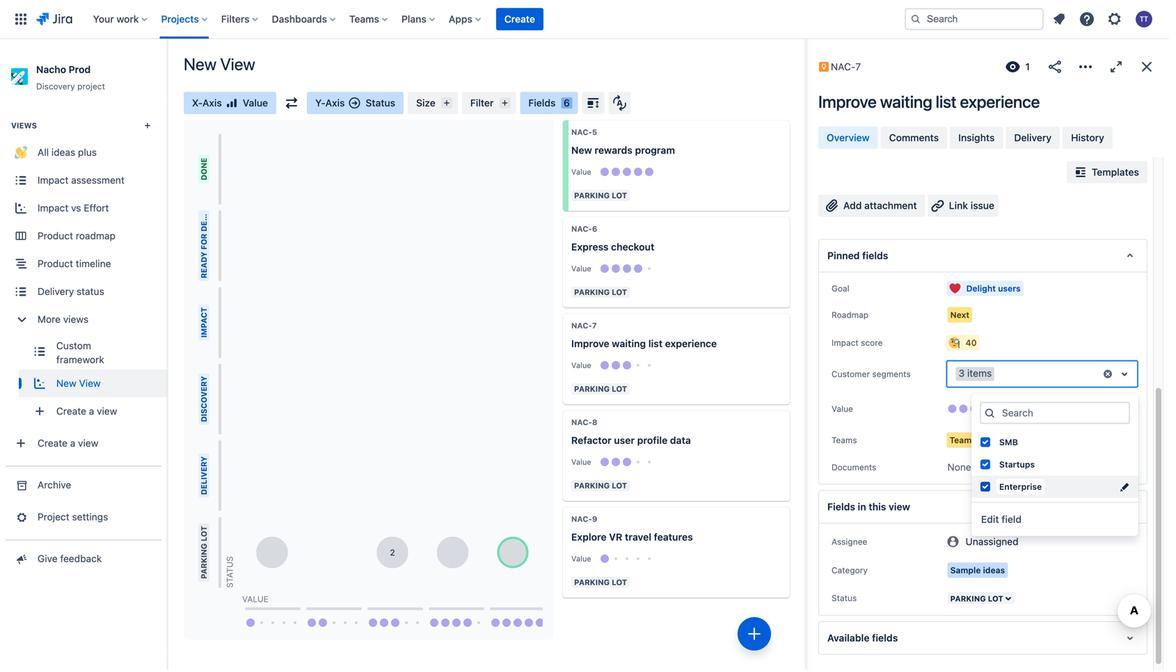 Task type: locate. For each thing, give the bounding box(es) containing it.
0 horizontal spatial delivery
[[38, 286, 74, 297]]

1 vertical spatial improve waiting list experience
[[572, 338, 717, 350]]

parking lot
[[574, 191, 628, 200], [574, 288, 628, 297], [574, 385, 628, 394], [574, 482, 628, 491], [199, 526, 209, 579], [574, 578, 628, 587]]

Search field
[[905, 8, 1044, 30], [999, 403, 1129, 423]]

impact down ready
[[199, 307, 209, 338]]

1 vertical spatial delivery
[[38, 286, 74, 297]]

0 horizontal spatial status
[[225, 557, 235, 588]]

teams button
[[345, 8, 393, 30]]

1 horizontal spatial view
[[220, 54, 255, 74]]

plus
[[78, 147, 97, 158]]

product up delivery status
[[38, 258, 73, 270]]

issue
[[971, 200, 995, 211]]

:heart: image
[[950, 283, 961, 294]]

fields right pinned
[[863, 250, 889, 261]]

2 vertical spatial status
[[832, 593, 857, 603]]

waiting
[[881, 92, 933, 111], [612, 338, 646, 350]]

custom framework link
[[19, 334, 167, 370]]

2 vertical spatial view
[[889, 501, 911, 513]]

0 horizontal spatial fields
[[529, 97, 556, 109]]

axis left status 'image'
[[326, 97, 345, 109]]

1 horizontal spatial ideas
[[984, 566, 1006, 575]]

fields left card layout: detailed image at the top right of the page
[[529, 97, 556, 109]]

3
[[959, 368, 965, 379]]

nacho
[[36, 64, 66, 75]]

1 product from the top
[[38, 230, 73, 242]]

score
[[861, 338, 883, 348]]

open idea image
[[774, 217, 790, 234], [774, 314, 790, 331]]

add attachment image
[[824, 197, 841, 214]]

view down create a view dropdown button
[[78, 438, 98, 449]]

create a view down create a view dropdown button
[[38, 438, 98, 449]]

fields inside fields in this view "element"
[[828, 501, 856, 513]]

new view down framework
[[56, 378, 101, 389]]

parking for program
[[574, 191, 610, 200]]

ideas right all
[[51, 147, 75, 158]]

2 vertical spatial create
[[38, 438, 68, 449]]

0 vertical spatial list
[[936, 92, 957, 111]]

sample ideas
[[951, 566, 1006, 575]]

2 vertical spatial open idea image
[[774, 508, 790, 524]]

1 vertical spatial view
[[79, 378, 101, 389]]

give
[[38, 553, 58, 565]]

0 vertical spatial teams
[[350, 13, 379, 25]]

1 open idea image from the top
[[774, 120, 790, 137]]

edit field button
[[973, 509, 1031, 531]]

0 vertical spatial discovery
[[36, 81, 75, 91]]

product down the impact vs effort
[[38, 230, 73, 242]]

jira image
[[36, 11, 72, 28], [36, 11, 72, 28]]

experience
[[961, 92, 1040, 111], [666, 338, 717, 350]]

insights
[[959, 132, 995, 143]]

impact vs effort link
[[0, 194, 167, 222]]

product timeline link
[[0, 250, 167, 278]]

view
[[220, 54, 255, 74], [79, 378, 101, 389]]

0 horizontal spatial 6
[[564, 97, 570, 109]]

size button
[[408, 92, 458, 114]]

nac-9
[[572, 515, 598, 524]]

value button
[[828, 401, 858, 417]]

1 button
[[1004, 56, 1036, 78]]

a for create a view dropdown button
[[89, 406, 94, 417]]

a down create a view dropdown button
[[70, 438, 75, 449]]

0 vertical spatial status
[[366, 97, 396, 109]]

view down new view "link"
[[97, 406, 117, 417]]

0 vertical spatial waiting
[[881, 92, 933, 111]]

0 vertical spatial 7
[[856, 61, 861, 72]]

1 vertical spatial ideas
[[984, 566, 1006, 575]]

new rewards program
[[572, 144, 675, 156]]

1 horizontal spatial new
[[184, 54, 217, 74]]

available fields
[[828, 633, 899, 644]]

startups
[[1000, 460, 1036, 470]]

0 horizontal spatial new view
[[56, 378, 101, 389]]

0 vertical spatial create
[[505, 13, 535, 25]]

close image
[[1139, 58, 1156, 75]]

create up archive
[[38, 438, 68, 449]]

1 vertical spatial open idea image
[[774, 411, 790, 428]]

rewards
[[595, 144, 633, 156]]

view inside create a view popup button
[[78, 438, 98, 449]]

ideas right sample
[[984, 566, 1006, 575]]

1 vertical spatial fields
[[828, 501, 856, 513]]

0 horizontal spatial teams
[[350, 13, 379, 25]]

1 vertical spatial 6
[[592, 225, 598, 234]]

fields left in
[[828, 501, 856, 513]]

teams left plans
[[350, 13, 379, 25]]

fields for fields
[[529, 97, 556, 109]]

0 vertical spatial ideas
[[51, 147, 75, 158]]

create inside create a view dropdown button
[[56, 406, 86, 417]]

1 vertical spatial list
[[649, 338, 663, 350]]

tab list
[[817, 125, 1160, 150]]

customer
[[832, 369, 870, 379]]

sample
[[951, 566, 981, 575]]

parking for list
[[574, 385, 610, 394]]

view up 'rating' image
[[220, 54, 255, 74]]

1 horizontal spatial fields
[[828, 501, 856, 513]]

1 vertical spatial improve
[[572, 338, 610, 350]]

impact score button
[[828, 334, 887, 351]]

0 horizontal spatial waiting
[[612, 338, 646, 350]]

project settings button
[[0, 504, 167, 531]]

2 open idea image from the top
[[774, 314, 790, 331]]

impact vs effort
[[38, 202, 109, 214]]

plans
[[402, 13, 427, 25]]

1 vertical spatial nac-7
[[572, 321, 597, 330]]

apps button
[[445, 8, 487, 30]]

impact for impact
[[199, 307, 209, 338]]

teams inside popup button
[[350, 13, 379, 25]]

1 horizontal spatial status
[[366, 97, 396, 109]]

done
[[199, 158, 209, 181]]

explore vr travel features
[[572, 532, 693, 543]]

0 vertical spatial create a view
[[56, 406, 117, 417]]

available fields element
[[819, 622, 1148, 655]]

2 vertical spatial delivery
[[199, 457, 209, 495]]

a inside create a view dropdown button
[[89, 406, 94, 417]]

roadmap
[[832, 310, 869, 320]]

create inside create a view popup button
[[38, 438, 68, 449]]

0 vertical spatial experience
[[961, 92, 1040, 111]]

pinned fields element
[[819, 239, 1148, 273]]

0 vertical spatial nac-7
[[831, 61, 861, 72]]

1 vertical spatial open idea image
[[774, 314, 790, 331]]

open image
[[1117, 366, 1134, 383]]

axis for y-
[[326, 97, 345, 109]]

comments
[[890, 132, 939, 143]]

feedback
[[60, 553, 102, 565]]

1 open idea image from the top
[[774, 217, 790, 234]]

0 horizontal spatial improve
[[572, 338, 610, 350]]

3 open idea image from the top
[[774, 508, 790, 524]]

view inside create a view dropdown button
[[97, 406, 117, 417]]

2 vertical spatial new
[[56, 378, 76, 389]]

0 vertical spatial improve
[[819, 92, 877, 111]]

fields in this view element
[[819, 490, 1148, 524]]

new right current project sidebar icon at the left top of the page
[[184, 54, 217, 74]]

create a view button
[[19, 398, 167, 426]]

view for create a view popup button
[[78, 438, 98, 449]]

more views
[[38, 314, 88, 325]]

0 horizontal spatial experience
[[666, 338, 717, 350]]

impact for impact score
[[832, 338, 859, 348]]

a down new view "link"
[[89, 406, 94, 417]]

parking lot for list
[[574, 385, 628, 394]]

2 horizontal spatial new
[[572, 144, 592, 156]]

banner
[[0, 0, 1170, 39]]

create a view inside popup button
[[38, 438, 98, 449]]

0 horizontal spatial a
[[70, 438, 75, 449]]

2 horizontal spatial status
[[832, 593, 857, 603]]

fields for fields in this view
[[828, 501, 856, 513]]

0 vertical spatial search field
[[905, 8, 1044, 30]]

new view
[[184, 54, 255, 74], [56, 378, 101, 389]]

ready for delivery
[[199, 193, 209, 279]]

0 vertical spatial improve waiting list experience
[[819, 92, 1040, 111]]

1 horizontal spatial nac-7
[[831, 61, 861, 72]]

1 vertical spatial 7
[[592, 321, 597, 330]]

1 axis from the left
[[203, 97, 222, 109]]

0 vertical spatial new view
[[184, 54, 255, 74]]

open idea image for new rewards program
[[774, 120, 790, 137]]

open idea image for express checkout
[[774, 217, 790, 234]]

1 horizontal spatial 7
[[856, 61, 861, 72]]

0 horizontal spatial ideas
[[51, 147, 75, 158]]

available
[[828, 633, 870, 644]]

documents button
[[828, 459, 881, 476]]

product timeline
[[38, 258, 111, 270]]

new down framework
[[56, 378, 76, 389]]

nac-7
[[831, 61, 861, 72], [572, 321, 597, 330]]

view
[[97, 406, 117, 417], [78, 438, 98, 449], [889, 501, 911, 513]]

1 horizontal spatial teams
[[832, 435, 858, 445]]

jira product discovery navigation element
[[0, 39, 167, 671]]

settings
[[72, 512, 108, 523]]

open idea image
[[774, 120, 790, 137], [774, 411, 790, 428], [774, 508, 790, 524]]

nac- for improve waiting list experience
[[572, 321, 592, 330]]

2 product from the top
[[38, 258, 73, 270]]

team beta
[[950, 435, 993, 445]]

your work button
[[89, 8, 153, 30]]

a inside create a view popup button
[[70, 438, 75, 449]]

1 vertical spatial teams
[[832, 435, 858, 445]]

impact left vs
[[38, 202, 68, 214]]

more views link
[[0, 306, 167, 334]]

impact inside popup button
[[832, 338, 859, 348]]

views
[[63, 314, 88, 325]]

nac-8
[[572, 418, 598, 427]]

0 vertical spatial product
[[38, 230, 73, 242]]

ideas inside overview tab panel
[[984, 566, 1006, 575]]

search field up '1' "dropdown button"
[[905, 8, 1044, 30]]

2 axis from the left
[[326, 97, 345, 109]]

create a view inside dropdown button
[[56, 406, 117, 417]]

2 open idea image from the top
[[774, 411, 790, 428]]

0 vertical spatial new
[[184, 54, 217, 74]]

impact assessment
[[38, 175, 125, 186]]

6 up express
[[592, 225, 598, 234]]

dashboards
[[272, 13, 327, 25]]

teams inside dropdown button
[[832, 435, 858, 445]]

ideas for all
[[51, 147, 75, 158]]

editor templates image
[[1073, 164, 1090, 181]]

0 horizontal spatial nac-7
[[572, 321, 597, 330]]

nac- inside nac-7 link
[[831, 61, 856, 72]]

view right this on the right bottom of page
[[889, 501, 911, 513]]

1 vertical spatial new view
[[56, 378, 101, 389]]

0 horizontal spatial list
[[649, 338, 663, 350]]

create
[[505, 13, 535, 25], [56, 406, 86, 417], [38, 438, 68, 449]]

new down 'nac-5'
[[572, 144, 592, 156]]

search field down clear icon
[[999, 403, 1129, 423]]

impact down all
[[38, 175, 68, 186]]

items
[[968, 368, 992, 379]]

create a view
[[56, 406, 117, 417], [38, 438, 98, 449]]

settings image
[[1107, 11, 1124, 28]]

delight users
[[967, 284, 1021, 293]]

a
[[89, 406, 94, 417], [70, 438, 75, 449]]

parking lot for travel
[[574, 578, 628, 587]]

0 horizontal spatial new
[[56, 378, 76, 389]]

product roadmap
[[38, 230, 116, 242]]

1 vertical spatial view
[[78, 438, 98, 449]]

:face_with_monocle: image
[[950, 337, 961, 348]]

0 vertical spatial view
[[220, 54, 255, 74]]

0 vertical spatial view
[[97, 406, 117, 417]]

view down framework
[[79, 378, 101, 389]]

create right apps dropdown button
[[505, 13, 535, 25]]

0 horizontal spatial axis
[[203, 97, 222, 109]]

1 vertical spatial search field
[[999, 403, 1129, 423]]

1 vertical spatial experience
[[666, 338, 717, 350]]

y-axis
[[316, 97, 345, 109]]

search image
[[911, 14, 922, 25]]

1 vertical spatial create a view
[[38, 438, 98, 449]]

:wave: image
[[15, 146, 27, 159]]

0 vertical spatial a
[[89, 406, 94, 417]]

delivery inside delivery status link
[[38, 286, 74, 297]]

1 vertical spatial discovery
[[199, 376, 209, 422]]

0 vertical spatial open idea image
[[774, 217, 790, 234]]

impact left the score
[[832, 338, 859, 348]]

next
[[951, 310, 970, 320]]

0 horizontal spatial discovery
[[36, 81, 75, 91]]

ideas inside all ideas plus link
[[51, 147, 75, 158]]

lot
[[612, 191, 628, 200], [612, 288, 628, 297], [612, 385, 628, 394], [612, 482, 628, 491], [199, 526, 209, 542], [612, 578, 628, 587]]

fields for available fields
[[873, 633, 899, 644]]

1 vertical spatial fields
[[873, 633, 899, 644]]

axis left 'rating' image
[[203, 97, 222, 109]]

:face_with_monocle: image
[[950, 337, 961, 348]]

lot for list
[[612, 385, 628, 394]]

6 left card layout: detailed image at the top right of the page
[[564, 97, 570, 109]]

more
[[38, 314, 61, 325]]

create inside create button
[[505, 13, 535, 25]]

fields for pinned fields
[[863, 250, 889, 261]]

0 vertical spatial fields
[[863, 250, 889, 261]]

impact for impact vs effort
[[38, 202, 68, 214]]

create a view down new view "link"
[[56, 406, 117, 417]]

1 horizontal spatial a
[[89, 406, 94, 417]]

teams up documents dropdown button
[[832, 435, 858, 445]]

express
[[572, 241, 609, 253]]

explore
[[572, 532, 607, 543]]

new view up x-axis
[[184, 54, 255, 74]]

1 vertical spatial a
[[70, 438, 75, 449]]

assignee button
[[828, 534, 872, 550]]

fields in this view
[[828, 501, 911, 513]]

discovery
[[36, 81, 75, 91], [199, 376, 209, 422]]

2 horizontal spatial delivery
[[1015, 132, 1052, 143]]

1 vertical spatial new
[[572, 144, 592, 156]]

nac-
[[831, 61, 856, 72], [572, 128, 592, 137], [572, 225, 592, 234], [572, 321, 592, 330], [572, 418, 592, 427], [572, 515, 592, 524]]

1 vertical spatial create
[[56, 406, 86, 417]]

tab list containing overview
[[817, 125, 1160, 150]]

group
[[0, 103, 167, 466]]

expand image
[[1109, 58, 1125, 75]]

fields right the available
[[873, 633, 899, 644]]

create up create a view popup button
[[56, 406, 86, 417]]

1 horizontal spatial axis
[[326, 97, 345, 109]]

lot for program
[[612, 191, 628, 200]]

1 vertical spatial product
[[38, 258, 73, 270]]

0 vertical spatial delivery
[[1015, 132, 1052, 143]]

delivery inside delivery button
[[1015, 132, 1052, 143]]

0 vertical spatial fields
[[529, 97, 556, 109]]

0 horizontal spatial view
[[79, 378, 101, 389]]

0 vertical spatial open idea image
[[774, 120, 790, 137]]

autosave is enabled image
[[613, 95, 627, 111]]

insights button
[[951, 127, 1004, 149]]

profile
[[638, 435, 668, 446]]



Task type: describe. For each thing, give the bounding box(es) containing it.
history button
[[1063, 127, 1113, 149]]

new inside "link"
[[56, 378, 76, 389]]

project
[[38, 512, 69, 523]]

status inside dropdown button
[[832, 593, 857, 603]]

all
[[38, 147, 49, 158]]

delivery status
[[38, 286, 104, 297]]

1 horizontal spatial experience
[[961, 92, 1040, 111]]

1 horizontal spatial discovery
[[199, 376, 209, 422]]

parking for profile
[[574, 482, 610, 491]]

roadmap
[[76, 230, 116, 242]]

work
[[117, 13, 139, 25]]

clear image
[[1103, 369, 1114, 380]]

open idea image for improve waiting list experience
[[774, 314, 790, 331]]

discovery inside nacho prod discovery project
[[36, 81, 75, 91]]

category
[[832, 566, 868, 575]]

add attachment button
[[819, 195, 926, 217]]

1 horizontal spatial improve waiting list experience
[[819, 92, 1040, 111]]

new view inside new view "link"
[[56, 378, 101, 389]]

custom
[[56, 340, 91, 352]]

create a view button
[[0, 430, 167, 458]]

view for create a view dropdown button
[[97, 406, 117, 417]]

nac-6
[[572, 225, 598, 234]]

3 items
[[959, 368, 992, 379]]

category button
[[828, 562, 872, 579]]

status
[[77, 286, 104, 297]]

your work
[[93, 13, 139, 25]]

0 horizontal spatial improve waiting list experience
[[572, 338, 717, 350]]

search field inside overview tab panel
[[999, 403, 1129, 423]]

impact score
[[832, 338, 883, 348]]

1 horizontal spatial list
[[936, 92, 957, 111]]

framework
[[56, 354, 104, 366]]

nac-5
[[572, 128, 598, 137]]

lot for profile
[[612, 482, 628, 491]]

status image
[[349, 97, 360, 109]]

roadmap button
[[828, 307, 873, 323]]

product roadmap link
[[0, 222, 167, 250]]

primary element
[[8, 0, 894, 39]]

give feedback
[[38, 553, 102, 565]]

apps
[[449, 13, 473, 25]]

0 vertical spatial 6
[[564, 97, 570, 109]]

nac- for explore vr travel features
[[572, 515, 592, 524]]

1 horizontal spatial new view
[[184, 54, 255, 74]]

your
[[93, 13, 114, 25]]

feedback image
[[14, 552, 28, 566]]

effort
[[84, 202, 109, 214]]

all ideas plus
[[38, 147, 97, 158]]

help image
[[1079, 11, 1096, 28]]

teams button
[[828, 432, 862, 449]]

nac- for express checkout
[[572, 225, 592, 234]]

nacho prod discovery project
[[36, 64, 105, 91]]

plans button
[[398, 8, 441, 30]]

add attachment
[[844, 200, 918, 211]]

delivery status link
[[0, 278, 167, 306]]

rating image
[[226, 97, 237, 109]]

custom framework
[[56, 340, 104, 366]]

archive
[[38, 480, 71, 491]]

archive button
[[0, 472, 167, 499]]

project settings
[[38, 512, 108, 523]]

nac- for new rewards program
[[572, 128, 592, 137]]

dashboards button
[[268, 8, 341, 30]]

banner containing your work
[[0, 0, 1170, 39]]

give feedback button
[[0, 545, 167, 573]]

parking lot for program
[[574, 191, 628, 200]]

impact for impact assessment
[[38, 175, 68, 186]]

nac-7 link
[[817, 58, 871, 75]]

parking for travel
[[574, 578, 610, 587]]

create a view for create a view dropdown button
[[56, 406, 117, 417]]

nac- for refactor user profile data
[[572, 418, 592, 427]]

edit option image
[[1117, 479, 1134, 495]]

1 horizontal spatial delivery
[[199, 457, 209, 495]]

parking lot for profile
[[574, 482, 628, 491]]

view inside "link"
[[79, 378, 101, 389]]

program
[[635, 144, 675, 156]]

pinned fields
[[828, 250, 889, 261]]

create for create a view popup button
[[38, 438, 68, 449]]

1 horizontal spatial waiting
[[881, 92, 933, 111]]

add ideas image
[[746, 626, 763, 643]]

notifications image
[[1051, 11, 1068, 28]]

assignee
[[832, 537, 868, 547]]

open idea image for explore vr travel features
[[774, 508, 790, 524]]

filters
[[221, 13, 250, 25]]

card layout: detailed image
[[585, 95, 602, 111]]

a for create a view popup button
[[70, 438, 75, 449]]

create a view for create a view popup button
[[38, 438, 98, 449]]

open idea image for refactor user profile data
[[774, 411, 790, 428]]

vr
[[609, 532, 623, 543]]

lot for travel
[[612, 578, 628, 587]]

link issue image
[[930, 197, 947, 214]]

delight
[[967, 284, 996, 293]]

impact assessment link
[[0, 167, 167, 194]]

field
[[1002, 514, 1022, 525]]

1 horizontal spatial improve
[[819, 92, 877, 111]]

nac-7 inside nac-7 link
[[831, 61, 861, 72]]

link
[[950, 200, 969, 211]]

beta
[[974, 435, 993, 445]]

new view link
[[19, 370, 167, 398]]

features
[[654, 532, 693, 543]]

:wave: image
[[15, 146, 27, 159]]

create button
[[496, 8, 544, 30]]

refactor
[[572, 435, 612, 446]]

0 horizontal spatial 7
[[592, 321, 597, 330]]

user
[[614, 435, 635, 446]]

overview tab panel
[[813, 0, 1154, 655]]

1
[[1026, 61, 1031, 72]]

users
[[999, 284, 1021, 293]]

templates
[[1092, 166, 1140, 178]]

2
[[390, 548, 395, 558]]

size
[[416, 97, 436, 109]]

value inside dropdown button
[[832, 404, 854, 414]]

1 horizontal spatial 6
[[592, 225, 598, 234]]

prod
[[69, 64, 91, 75]]

group containing all ideas plus
[[0, 103, 167, 466]]

ideas for sample
[[984, 566, 1006, 575]]

timeline
[[76, 258, 111, 270]]

product for product timeline
[[38, 258, 73, 270]]

more image
[[1078, 58, 1095, 75]]

1 vertical spatial waiting
[[612, 338, 646, 350]]

history
[[1072, 132, 1105, 143]]

overview
[[827, 132, 870, 143]]

this
[[869, 501, 887, 513]]

filter
[[471, 97, 494, 109]]

pinned
[[828, 250, 860, 261]]

overview button
[[819, 127, 879, 149]]

attachment
[[865, 200, 918, 211]]

project settings image
[[14, 510, 28, 524]]

appswitcher icon image
[[13, 11, 29, 28]]

view inside fields in this view "element"
[[889, 501, 911, 513]]

:heart: image
[[950, 283, 961, 294]]

your profile and settings image
[[1136, 11, 1153, 28]]

delivery button
[[1006, 127, 1061, 149]]

express checkout
[[572, 241, 655, 253]]

switchaxes image
[[286, 97, 297, 109]]

vs
[[71, 202, 81, 214]]

current project sidebar image
[[152, 56, 182, 84]]

add
[[844, 200, 862, 211]]

axis for x-
[[203, 97, 222, 109]]

customer segments button
[[828, 366, 915, 383]]

create for create a view dropdown button
[[56, 406, 86, 417]]

customer segments
[[832, 369, 911, 379]]

product for product roadmap
[[38, 230, 73, 242]]

documents
[[832, 463, 877, 472]]

link issue button
[[929, 195, 999, 217]]

unassigned
[[966, 536, 1019, 548]]

1 vertical spatial status
[[225, 557, 235, 588]]

status button
[[828, 590, 862, 607]]

assessment
[[71, 175, 125, 186]]

goal
[[832, 284, 850, 293]]



Task type: vqa. For each thing, say whether or not it's contained in the screenshot.
the bottom New View
yes



